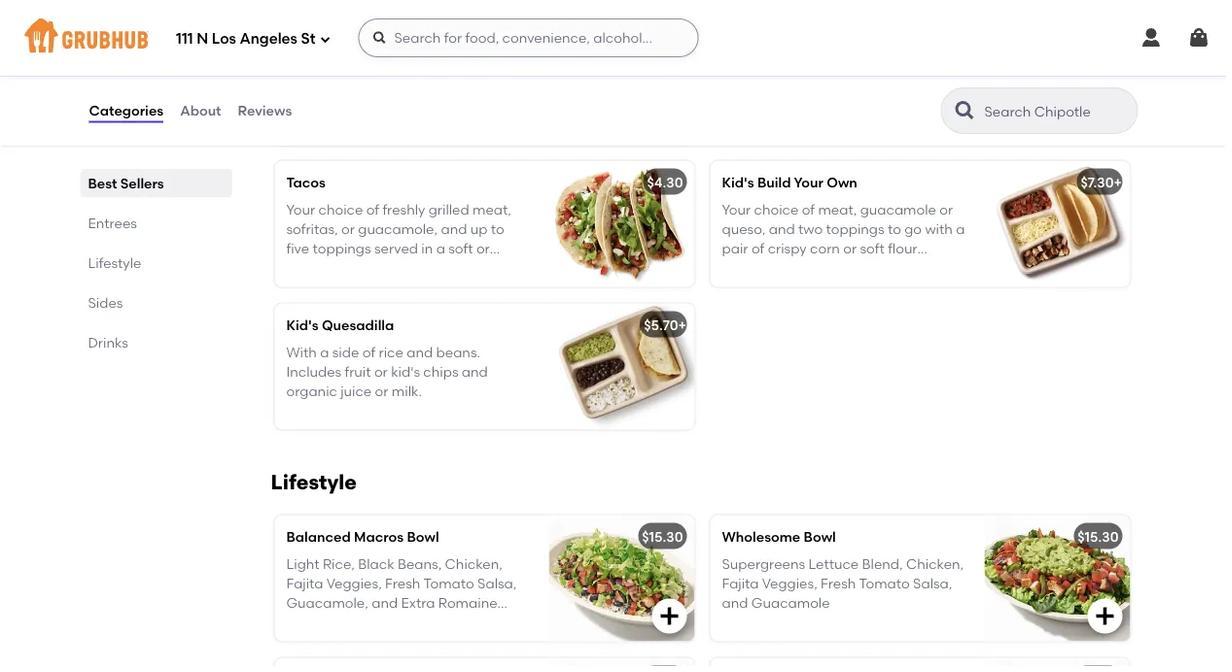 Task type: vqa. For each thing, say whether or not it's contained in the screenshot.
by:
no



Task type: describe. For each thing, give the bounding box(es) containing it.
+ for $12.55
[[678, 31, 686, 47]]

$7.30
[[1081, 174, 1114, 190]]

1 horizontal spatial lifestyle
[[271, 470, 357, 495]]

included
[[408, 98, 465, 114]]

111
[[176, 30, 193, 48]]

best sellers tab
[[88, 173, 224, 193]]

$4.30
[[647, 174, 683, 190]]

drinks
[[88, 334, 128, 351]]

best
[[88, 175, 117, 192]]

kid's inside your choice of meat, guacamole or queso, and two toppings to go with a pair of crispy corn or soft flour tortillas.includes fruit or kid's chips and organic juice or milk.
[[881, 261, 910, 277]]

Search Chipotle search field
[[982, 102, 1131, 121]]

fajita inside light rice, black beans, chicken, fajita veggies, fresh tomato salsa, guacamole, and extra romaine lettuce
[[286, 576, 323, 593]]

five
[[286, 241, 309, 257]]

search icon image
[[953, 99, 977, 123]]

of inside cheese in a flour tortilla with your choice of meat, sofritas or fajita veggies and three included sides.
[[334, 78, 347, 95]]

kid's build your own
[[722, 174, 857, 190]]

tacos
[[286, 174, 326, 190]]

your choice of freshly grilled meat, sofritas, or guacamole, and up to five toppings served in a soft or hard-shell tortilla.
[[286, 201, 511, 277]]

sofritas
[[393, 78, 441, 95]]

juice inside your choice of meat, guacamole or queso, and two toppings to go with a pair of crispy corn or soft flour tortillas.includes fruit or kid's chips and organic juice or milk.
[[806, 280, 837, 297]]

choice for tacos
[[318, 201, 363, 218]]

tortilla.
[[356, 261, 402, 277]]

quesadilla image
[[549, 18, 695, 144]]

sides.
[[468, 98, 505, 114]]

entrees tab
[[88, 213, 224, 233]]

grilled
[[428, 201, 469, 218]]

extra
[[401, 596, 435, 612]]

st
[[301, 30, 315, 48]]

and inside supergreens lettuce blend, chicken, fajita veggies, fresh tomato salsa, and guacamole
[[722, 596, 748, 612]]

kid's for kid's build your own
[[722, 174, 754, 190]]

cheese
[[286, 58, 336, 75]]

side
[[332, 344, 359, 361]]

toppings inside 'your choice of freshly grilled meat, sofritas, or guacamole, and up to five toppings served in a soft or hard-shell tortilla.'
[[313, 241, 371, 257]]

$7.30 +
[[1081, 174, 1122, 190]]

salad image
[[984, 18, 1130, 144]]

best sellers
[[88, 175, 164, 192]]

1 vertical spatial quesadilla
[[322, 317, 394, 333]]

flour
[[888, 241, 917, 257]]

in inside cheese in a flour tortilla with your choice of meat, sofritas or fajita veggies and three included sides.
[[340, 58, 351, 75]]

go
[[904, 221, 922, 238]]

entrees
[[88, 215, 137, 231]]

fruit inside with a side of rice and beans. includes fruit or kid's chips and organic juice or milk.
[[345, 364, 371, 381]]

soft inside your choice of meat, guacamole or queso, and two toppings to go with a pair of crispy corn or soft flour tortillas.includes fruit or kid's chips and organic juice or milk.
[[860, 241, 885, 257]]

own
[[827, 174, 857, 190]]

in inside 'your choice of freshly grilled meat, sofritas, or guacamole, and up to five toppings served in a soft or hard-shell tortilla.'
[[421, 241, 433, 257]]

rice
[[379, 344, 403, 361]]

romaine
[[438, 596, 497, 612]]

crispy
[[768, 241, 807, 257]]

fajita inside supergreens lettuce blend, chicken, fajita veggies, fresh tomato salsa, and guacamole
[[722, 576, 759, 593]]

two
[[798, 221, 823, 238]]

with inside your choice of meat, guacamole or queso, and two toppings to go with a pair of crispy corn or soft flour tortillas.includes fruit or kid's chips and organic juice or milk.
[[925, 221, 953, 238]]

guacamole
[[751, 596, 830, 612]]

+ for $7.30
[[1114, 174, 1122, 190]]

drinks tab
[[88, 333, 224, 353]]

light
[[286, 556, 320, 573]]

of inside with a side of rice and beans. includes fruit or kid's chips and organic juice or milk.
[[362, 344, 375, 361]]

blend,
[[862, 556, 903, 573]]

a inside with a side of rice and beans. includes fruit or kid's chips and organic juice or milk.
[[320, 344, 329, 361]]

and inside light rice, black beans, chicken, fajita veggies, fresh tomato salsa, guacamole, and extra romaine lettuce
[[372, 596, 398, 612]]

or inside cheese in a flour tortilla with your choice of meat, sofritas or fajita veggies and three included sides.
[[444, 78, 457, 95]]

111 n los angeles st
[[176, 30, 315, 48]]

a inside 'your choice of freshly grilled meat, sofritas, or guacamole, and up to five toppings served in a soft or hard-shell tortilla.'
[[436, 241, 445, 257]]

served
[[374, 241, 418, 257]]

tacos image
[[549, 161, 695, 287]]

salsa, inside supergreens lettuce blend, chicken, fajita veggies, fresh tomato salsa, and guacamole
[[913, 576, 952, 593]]

about
[[180, 102, 221, 119]]

$5.70
[[644, 317, 678, 333]]

with
[[286, 344, 317, 361]]

tortilla
[[402, 58, 447, 75]]

reviews button
[[237, 76, 293, 146]]

kid's quesadilla image
[[549, 304, 695, 430]]

lettuce inside supergreens lettuce blend, chicken, fajita veggies, fresh tomato salsa, and guacamole
[[808, 556, 859, 573]]

freshly
[[383, 201, 425, 218]]

light rice, black beans, chicken, fajita veggies, fresh tomato salsa, guacamole, and extra romaine lettuce
[[286, 556, 517, 632]]

shell
[[323, 261, 353, 277]]

black
[[358, 556, 394, 573]]

up
[[470, 221, 488, 238]]

balanced macros bowl
[[286, 529, 439, 545]]

includes
[[286, 364, 341, 381]]

corn
[[810, 241, 840, 257]]

macros
[[354, 529, 404, 545]]

2 bowl from the left
[[804, 529, 836, 545]]

kid's inside with a side of rice and beans. includes fruit or kid's chips and organic juice or milk.
[[391, 364, 420, 381]]

$12.55
[[638, 31, 678, 47]]

meat, inside 'your choice of freshly grilled meat, sofritas, or guacamole, and up to five toppings served in a soft or hard-shell tortilla.'
[[473, 201, 511, 218]]

queso,
[[722, 221, 766, 238]]

$15.30 for light rice, black beans, chicken, fajita veggies, fresh tomato salsa, guacamole, and extra romaine lettuce
[[642, 529, 683, 545]]

salsa, inside light rice, black beans, chicken, fajita veggies, fresh tomato salsa, guacamole, and extra romaine lettuce
[[477, 576, 517, 593]]

high protein bowl image
[[984, 659, 1130, 668]]

main navigation navigation
[[0, 0, 1226, 76]]

veggies, inside supergreens lettuce blend, chicken, fajita veggies, fresh tomato salsa, and guacamole
[[762, 576, 817, 593]]

with inside cheese in a flour tortilla with your choice of meat, sofritas or fajita veggies and three included sides.
[[450, 58, 477, 75]]

about button
[[179, 76, 222, 146]]

and inside cheese in a flour tortilla with your choice of meat, sofritas or fajita veggies and three included sides.
[[340, 98, 367, 114]]

milk. inside your choice of meat, guacamole or queso, and two toppings to go with a pair of crispy corn or soft flour tortillas.includes fruit or kid's chips and organic juice or milk.
[[857, 280, 887, 297]]

your choice of meat, guacamole or queso, and two toppings to go with a pair of crispy corn or soft flour tortillas.includes fruit or kid's chips and organic juice or milk.
[[722, 201, 965, 297]]

guacamole,
[[358, 221, 438, 238]]

lettuce inside light rice, black beans, chicken, fajita veggies, fresh tomato salsa, guacamole, and extra romaine lettuce
[[286, 615, 337, 632]]

soft inside 'your choice of freshly grilled meat, sofritas, or guacamole, and up to five toppings served in a soft or hard-shell tortilla.'
[[448, 241, 473, 257]]

kid's quesadilla
[[286, 317, 394, 333]]

chicken, inside light rice, black beans, chicken, fajita veggies, fresh tomato salsa, guacamole, and extra romaine lettuce
[[445, 556, 502, 573]]

pair
[[722, 241, 748, 257]]

rice,
[[323, 556, 355, 573]]

juice inside with a side of rice and beans. includes fruit or kid's chips and organic juice or milk.
[[341, 384, 372, 400]]



Task type: locate. For each thing, give the bounding box(es) containing it.
your for your choice of freshly grilled meat, sofritas, or guacamole, and up to five toppings served in a soft or hard-shell tortilla.
[[286, 201, 315, 218]]

0 horizontal spatial veggies,
[[326, 576, 382, 593]]

1 horizontal spatial tomato
[[859, 576, 910, 593]]

1 horizontal spatial fresh
[[821, 576, 856, 593]]

and down beans. at the bottom left of the page
[[462, 364, 488, 381]]

lifestyle up balanced
[[271, 470, 357, 495]]

2 fresh from the left
[[821, 576, 856, 593]]

categories button
[[88, 76, 164, 146]]

kid's build your own image
[[984, 161, 1130, 287]]

and left extra
[[372, 596, 398, 612]]

your inside your choice of meat, guacamole or queso, and two toppings to go with a pair of crispy corn or soft flour tortillas.includes fruit or kid's chips and organic juice or milk.
[[722, 201, 751, 218]]

fajita
[[286, 576, 323, 593], [722, 576, 759, 593]]

1 horizontal spatial in
[[421, 241, 433, 257]]

of
[[334, 78, 347, 95], [366, 201, 379, 218], [802, 201, 815, 218], [751, 241, 765, 257], [362, 344, 375, 361]]

milk. down "guacamole"
[[857, 280, 887, 297]]

0 vertical spatial chips
[[913, 261, 948, 277]]

milk. inside with a side of rice and beans. includes fruit or kid's chips and organic juice or milk.
[[392, 384, 422, 400]]

1 vertical spatial lettuce
[[286, 615, 337, 632]]

your inside 'your choice of freshly grilled meat, sofritas, or guacamole, and up to five toppings served in a soft or hard-shell tortilla.'
[[286, 201, 315, 218]]

0 horizontal spatial milk.
[[392, 384, 422, 400]]

choice inside your choice of meat, guacamole or queso, and two toppings to go with a pair of crispy corn or soft flour tortillas.includes fruit or kid's chips and organic juice or milk.
[[754, 201, 799, 218]]

0 horizontal spatial salsa,
[[477, 576, 517, 593]]

0 vertical spatial milk.
[[857, 280, 887, 297]]

guacamole
[[860, 201, 936, 218]]

2 vertical spatial +
[[678, 317, 686, 333]]

1 vertical spatial organic
[[286, 384, 337, 400]]

juice down corn
[[806, 280, 837, 297]]

lettuce left blend,
[[808, 556, 859, 573]]

with a side of rice and beans. includes fruit or kid's chips and organic juice or milk.
[[286, 344, 488, 400]]

kid's
[[881, 261, 910, 277], [391, 364, 420, 381]]

chips inside with a side of rice and beans. includes fruit or kid's chips and organic juice or milk.
[[423, 364, 458, 381]]

1 horizontal spatial to
[[888, 221, 901, 238]]

1 to from the left
[[491, 221, 504, 238]]

2 soft from the left
[[860, 241, 885, 257]]

toppings inside your choice of meat, guacamole or queso, and two toppings to go with a pair of crispy corn or soft flour tortillas.includes fruit or kid's chips and organic juice or milk.
[[826, 221, 884, 238]]

cheese in a flour tortilla with your choice of meat, sofritas or fajita veggies and three included sides.
[[286, 58, 509, 114]]

2 salsa, from the left
[[913, 576, 952, 593]]

1 horizontal spatial fruit
[[834, 261, 861, 277]]

wholesome bowl image
[[984, 516, 1130, 642]]

to left go at the top right of the page
[[888, 221, 901, 238]]

chips down beans. at the bottom left of the page
[[423, 364, 458, 381]]

1 horizontal spatial chicken,
[[906, 556, 964, 573]]

0 horizontal spatial fresh
[[385, 576, 420, 593]]

0 horizontal spatial organic
[[286, 384, 337, 400]]

fresh up "guacamole"
[[821, 576, 856, 593]]

0 horizontal spatial toppings
[[313, 241, 371, 257]]

kid's for kid's quesadilla
[[286, 317, 319, 333]]

0 horizontal spatial lifestyle
[[88, 255, 141, 271]]

a
[[355, 58, 364, 75], [956, 221, 965, 238], [436, 241, 445, 257], [320, 344, 329, 361]]

bowl up beans,
[[407, 529, 439, 545]]

your up queso,
[[722, 201, 751, 218]]

1 horizontal spatial soft
[[860, 241, 885, 257]]

1 horizontal spatial meat,
[[473, 201, 511, 218]]

sides
[[88, 295, 123, 311]]

$5.70 +
[[644, 317, 686, 333]]

flour
[[367, 58, 399, 75]]

and inside 'your choice of freshly grilled meat, sofritas, or guacamole, and up to five toppings served in a soft or hard-shell tortilla.'
[[441, 221, 467, 238]]

and down grilled on the left
[[441, 221, 467, 238]]

build
[[757, 174, 791, 190]]

0 horizontal spatial chicken,
[[445, 556, 502, 573]]

veggies, up "guacamole"
[[762, 576, 817, 593]]

soft down up
[[448, 241, 473, 257]]

1 vertical spatial fruit
[[345, 364, 371, 381]]

chicken,
[[445, 556, 502, 573], [906, 556, 964, 573]]

tomato down blend,
[[859, 576, 910, 593]]

fajita down supergreens
[[722, 576, 759, 593]]

1 horizontal spatial kid's
[[881, 261, 910, 277]]

to right up
[[491, 221, 504, 238]]

balanced
[[286, 529, 351, 545]]

0 vertical spatial kid's
[[881, 261, 910, 277]]

1 vertical spatial in
[[421, 241, 433, 257]]

veggies
[[286, 98, 337, 114]]

of inside 'your choice of freshly grilled meat, sofritas, or guacamole, and up to five toppings served in a soft or hard-shell tortilla.'
[[366, 201, 379, 218]]

in
[[340, 58, 351, 75], [421, 241, 433, 257]]

fresh inside supergreens lettuce blend, chicken, fajita veggies, fresh tomato salsa, and guacamole
[[821, 576, 856, 593]]

meat, down flour at the left top of the page
[[350, 78, 389, 95]]

choice up the sofritas,
[[318, 201, 363, 218]]

0 horizontal spatial in
[[340, 58, 351, 75]]

meat, inside your choice of meat, guacamole or queso, and two toppings to go with a pair of crispy corn or soft flour tortillas.includes fruit or kid's chips and organic juice or milk.
[[818, 201, 857, 218]]

lifestyle
[[88, 255, 141, 271], [271, 470, 357, 495]]

1 fresh from the left
[[385, 576, 420, 593]]

0 horizontal spatial chips
[[423, 364, 458, 381]]

soft left 'flour'
[[860, 241, 885, 257]]

0 horizontal spatial soft
[[448, 241, 473, 257]]

juice
[[806, 280, 837, 297], [341, 384, 372, 400]]

and up crispy on the right
[[769, 221, 795, 238]]

1 salsa, from the left
[[477, 576, 517, 593]]

1 horizontal spatial milk.
[[857, 280, 887, 297]]

and down supergreens
[[722, 596, 748, 612]]

a down grilled on the left
[[436, 241, 445, 257]]

supergreens
[[722, 556, 805, 573]]

0 horizontal spatial lettuce
[[286, 615, 337, 632]]

and right the rice
[[407, 344, 433, 361]]

kid's down 'flour'
[[881, 261, 910, 277]]

of left freshly
[[366, 201, 379, 218]]

toppings
[[826, 221, 884, 238], [313, 241, 371, 257]]

lifestyle tab
[[88, 253, 224, 273]]

1 horizontal spatial with
[[925, 221, 953, 238]]

your up the sofritas,
[[286, 201, 315, 218]]

+
[[678, 31, 686, 47], [1114, 174, 1122, 190], [678, 317, 686, 333]]

choice inside cheese in a flour tortilla with your choice of meat, sofritas or fajita veggies and three included sides.
[[286, 78, 331, 95]]

tortillas.includes
[[722, 261, 831, 277]]

to
[[491, 221, 504, 238], [888, 221, 901, 238]]

salsa,
[[477, 576, 517, 593], [913, 576, 952, 593]]

2 horizontal spatial meat,
[[818, 201, 857, 218]]

wholesome
[[722, 529, 800, 545]]

your left own
[[794, 174, 823, 190]]

1 veggies, from the left
[[326, 576, 382, 593]]

0 horizontal spatial with
[[450, 58, 477, 75]]

veggies,
[[326, 576, 382, 593], [762, 576, 817, 593]]

a left flour at the left top of the page
[[355, 58, 364, 75]]

grain freedom bowl image
[[549, 659, 695, 668]]

1 vertical spatial lifestyle
[[271, 470, 357, 495]]

fajita
[[461, 78, 495, 95]]

1 horizontal spatial juice
[[806, 280, 837, 297]]

bowl
[[407, 529, 439, 545], [804, 529, 836, 545]]

tomato up romaine
[[423, 576, 474, 593]]

fruit inside your choice of meat, guacamole or queso, and two toppings to go with a pair of crispy corn or soft flour tortillas.includes fruit or kid's chips and organic juice or milk.
[[834, 261, 861, 277]]

kid's left the build
[[722, 174, 754, 190]]

1 vertical spatial with
[[925, 221, 953, 238]]

0 horizontal spatial fajita
[[286, 576, 323, 593]]

1 vertical spatial chips
[[423, 364, 458, 381]]

fajita down light
[[286, 576, 323, 593]]

sellers
[[120, 175, 164, 192]]

chips
[[913, 261, 948, 277], [423, 364, 458, 381]]

2 tomato from the left
[[859, 576, 910, 593]]

tomato inside supergreens lettuce blend, chicken, fajita veggies, fresh tomato salsa, and guacamole
[[859, 576, 910, 593]]

0 vertical spatial lifestyle
[[88, 255, 141, 271]]

chicken, inside supergreens lettuce blend, chicken, fajita veggies, fresh tomato salsa, and guacamole
[[906, 556, 964, 573]]

fruit
[[834, 261, 861, 277], [345, 364, 371, 381]]

quesadilla up cheese
[[286, 31, 359, 47]]

los
[[212, 30, 236, 48]]

kid's up with on the bottom left
[[286, 317, 319, 333]]

of up two
[[802, 201, 815, 218]]

1 horizontal spatial organic
[[751, 280, 802, 297]]

tomato inside light rice, black beans, chicken, fajita veggies, fresh tomato salsa, guacamole, and extra romaine lettuce
[[423, 576, 474, 593]]

1 horizontal spatial salsa,
[[913, 576, 952, 593]]

choice for kid's build your own
[[754, 201, 799, 218]]

0 vertical spatial kid's
[[722, 174, 754, 190]]

veggies, inside light rice, black beans, chicken, fajita veggies, fresh tomato salsa, guacamole, and extra romaine lettuce
[[326, 576, 382, 593]]

0 vertical spatial fruit
[[834, 261, 861, 277]]

organic down tortillas.includes
[[751, 280, 802, 297]]

beans,
[[398, 556, 442, 573]]

with right go at the top right of the page
[[925, 221, 953, 238]]

with up fajita
[[450, 58, 477, 75]]

supergreens lettuce blend, chicken, fajita veggies, fresh tomato salsa, and guacamole
[[722, 556, 964, 612]]

soft
[[448, 241, 473, 257], [860, 241, 885, 257]]

chips inside your choice of meat, guacamole or queso, and two toppings to go with a pair of crispy corn or soft flour tortillas.includes fruit or kid's chips and organic juice or milk.
[[913, 261, 948, 277]]

chicken, right blend,
[[906, 556, 964, 573]]

milk.
[[857, 280, 887, 297], [392, 384, 422, 400]]

2 fajita from the left
[[722, 576, 759, 593]]

2 to from the left
[[888, 221, 901, 238]]

of up veggies
[[334, 78, 347, 95]]

0 horizontal spatial kid's
[[286, 317, 319, 333]]

1 horizontal spatial your
[[722, 201, 751, 218]]

quesadilla up side
[[322, 317, 394, 333]]

0 vertical spatial with
[[450, 58, 477, 75]]

1 horizontal spatial veggies,
[[762, 576, 817, 593]]

beans.
[[436, 344, 480, 361]]

your
[[481, 58, 509, 75]]

lifestyle inside tab
[[88, 255, 141, 271]]

balanced macros bowl image
[[549, 516, 695, 642]]

1 vertical spatial +
[[1114, 174, 1122, 190]]

chips down 'flour'
[[913, 261, 948, 277]]

angeles
[[240, 30, 297, 48]]

1 horizontal spatial $15.30
[[1078, 529, 1119, 545]]

0 vertical spatial lettuce
[[808, 556, 859, 573]]

0 horizontal spatial $15.30
[[642, 529, 683, 545]]

to inside your choice of meat, guacamole or queso, and two toppings to go with a pair of crispy corn or soft flour tortillas.includes fruit or kid's chips and organic juice or milk.
[[888, 221, 901, 238]]

fresh
[[385, 576, 420, 593], [821, 576, 856, 593]]

1 horizontal spatial lettuce
[[808, 556, 859, 573]]

0 horizontal spatial your
[[286, 201, 315, 218]]

0 horizontal spatial bowl
[[407, 529, 439, 545]]

1 $15.30 from the left
[[642, 529, 683, 545]]

n
[[197, 30, 208, 48]]

0 horizontal spatial kid's
[[391, 364, 420, 381]]

0 vertical spatial juice
[[806, 280, 837, 297]]

and
[[340, 98, 367, 114], [441, 221, 467, 238], [769, 221, 795, 238], [722, 280, 748, 297], [407, 344, 433, 361], [462, 364, 488, 381], [372, 596, 398, 612], [722, 596, 748, 612]]

bowl up supergreens lettuce blend, chicken, fajita veggies, fresh tomato salsa, and guacamole
[[804, 529, 836, 545]]

0 horizontal spatial meat,
[[350, 78, 389, 95]]

1 horizontal spatial toppings
[[826, 221, 884, 238]]

$15.30 for supergreens lettuce blend, chicken, fajita veggies, fresh tomato salsa, and guacamole
[[1078, 529, 1119, 545]]

1 vertical spatial milk.
[[392, 384, 422, 400]]

0 horizontal spatial juice
[[341, 384, 372, 400]]

chicken, up romaine
[[445, 556, 502, 573]]

0 vertical spatial +
[[678, 31, 686, 47]]

fresh up extra
[[385, 576, 420, 593]]

tomato
[[423, 576, 474, 593], [859, 576, 910, 593]]

and down pair at the right top
[[722, 280, 748, 297]]

lettuce down guacamole,
[[286, 615, 337, 632]]

of right pair at the right top
[[751, 241, 765, 257]]

1 vertical spatial juice
[[341, 384, 372, 400]]

guacamole,
[[286, 596, 368, 612]]

milk. down the rice
[[392, 384, 422, 400]]

and left three
[[340, 98, 367, 114]]

lettuce
[[808, 556, 859, 573], [286, 615, 337, 632]]

to inside 'your choice of freshly grilled meat, sofritas, or guacamole, and up to five toppings served in a soft or hard-shell tortilla.'
[[491, 221, 504, 238]]

quesadilla
[[286, 31, 359, 47], [322, 317, 394, 333]]

a inside cheese in a flour tortilla with your choice of meat, sofritas or fajita veggies and three included sides.
[[355, 58, 364, 75]]

veggies, down rice,
[[326, 576, 382, 593]]

svg image
[[1140, 26, 1163, 50], [1187, 26, 1211, 50], [372, 30, 387, 46], [319, 34, 331, 45], [658, 605, 681, 628], [1093, 605, 1117, 628]]

choice down the build
[[754, 201, 799, 218]]

a inside your choice of meat, guacamole or queso, and two toppings to go with a pair of crispy corn or soft flour tortillas.includes fruit or kid's chips and organic juice or milk.
[[956, 221, 965, 238]]

choice inside 'your choice of freshly grilled meat, sofritas, or guacamole, and up to five toppings served in a soft or hard-shell tortilla.'
[[318, 201, 363, 218]]

your
[[794, 174, 823, 190], [286, 201, 315, 218], [722, 201, 751, 218]]

of left the rice
[[362, 344, 375, 361]]

Search for food, convenience, alcohol... search field
[[358, 18, 699, 57]]

meat, inside cheese in a flour tortilla with your choice of meat, sofritas or fajita veggies and three included sides.
[[350, 78, 389, 95]]

lifestyle down entrees
[[88, 255, 141, 271]]

fruit down corn
[[834, 261, 861, 277]]

with
[[450, 58, 477, 75], [925, 221, 953, 238]]

0 horizontal spatial tomato
[[423, 576, 474, 593]]

choice down cheese
[[286, 78, 331, 95]]

sides tab
[[88, 293, 224, 313]]

toppings up corn
[[826, 221, 884, 238]]

0 horizontal spatial fruit
[[345, 364, 371, 381]]

1 horizontal spatial kid's
[[722, 174, 754, 190]]

organic inside with a side of rice and beans. includes fruit or kid's chips and organic juice or milk.
[[286, 384, 337, 400]]

juice down side
[[341, 384, 372, 400]]

2 veggies, from the left
[[762, 576, 817, 593]]

0 vertical spatial organic
[[751, 280, 802, 297]]

$15.30
[[642, 529, 683, 545], [1078, 529, 1119, 545]]

1 fajita from the left
[[286, 576, 323, 593]]

1 tomato from the left
[[423, 576, 474, 593]]

your for your choice of meat, guacamole or queso, and two toppings to go with a pair of crispy corn or soft flour tortillas.includes fruit or kid's chips and organic juice or milk.
[[722, 201, 751, 218]]

organic inside your choice of meat, guacamole or queso, and two toppings to go with a pair of crispy corn or soft flour tortillas.includes fruit or kid's chips and organic juice or milk.
[[751, 280, 802, 297]]

1 horizontal spatial bowl
[[804, 529, 836, 545]]

fruit down side
[[345, 364, 371, 381]]

0 vertical spatial quesadilla
[[286, 31, 359, 47]]

1 vertical spatial kid's
[[391, 364, 420, 381]]

1 vertical spatial toppings
[[313, 241, 371, 257]]

$12.55 +
[[638, 31, 686, 47]]

wholesome bowl
[[722, 529, 836, 545]]

categories
[[89, 102, 164, 119]]

1 horizontal spatial fajita
[[722, 576, 759, 593]]

2 horizontal spatial your
[[794, 174, 823, 190]]

1 vertical spatial kid's
[[286, 317, 319, 333]]

meat, down own
[[818, 201, 857, 218]]

kid's down the rice
[[391, 364, 420, 381]]

in right cheese
[[340, 58, 351, 75]]

reviews
[[238, 102, 292, 119]]

0 horizontal spatial to
[[491, 221, 504, 238]]

a right go at the top right of the page
[[956, 221, 965, 238]]

a left side
[[320, 344, 329, 361]]

in right 'served'
[[421, 241, 433, 257]]

2 $15.30 from the left
[[1078, 529, 1119, 545]]

hard-
[[286, 261, 323, 277]]

2 chicken, from the left
[[906, 556, 964, 573]]

1 horizontal spatial chips
[[913, 261, 948, 277]]

1 chicken, from the left
[[445, 556, 502, 573]]

organic down includes
[[286, 384, 337, 400]]

0 vertical spatial in
[[340, 58, 351, 75]]

or
[[444, 78, 457, 95], [940, 201, 953, 218], [341, 221, 355, 238], [476, 241, 490, 257], [843, 241, 857, 257], [864, 261, 877, 277], [840, 280, 854, 297], [374, 364, 388, 381], [375, 384, 388, 400]]

0 vertical spatial toppings
[[826, 221, 884, 238]]

sofritas,
[[286, 221, 338, 238]]

meat, up up
[[473, 201, 511, 218]]

fresh inside light rice, black beans, chicken, fajita veggies, fresh tomato salsa, guacamole, and extra romaine lettuce
[[385, 576, 420, 593]]

1 bowl from the left
[[407, 529, 439, 545]]

three
[[370, 98, 405, 114]]

+ for $5.70
[[678, 317, 686, 333]]

toppings up the shell
[[313, 241, 371, 257]]

1 soft from the left
[[448, 241, 473, 257]]



